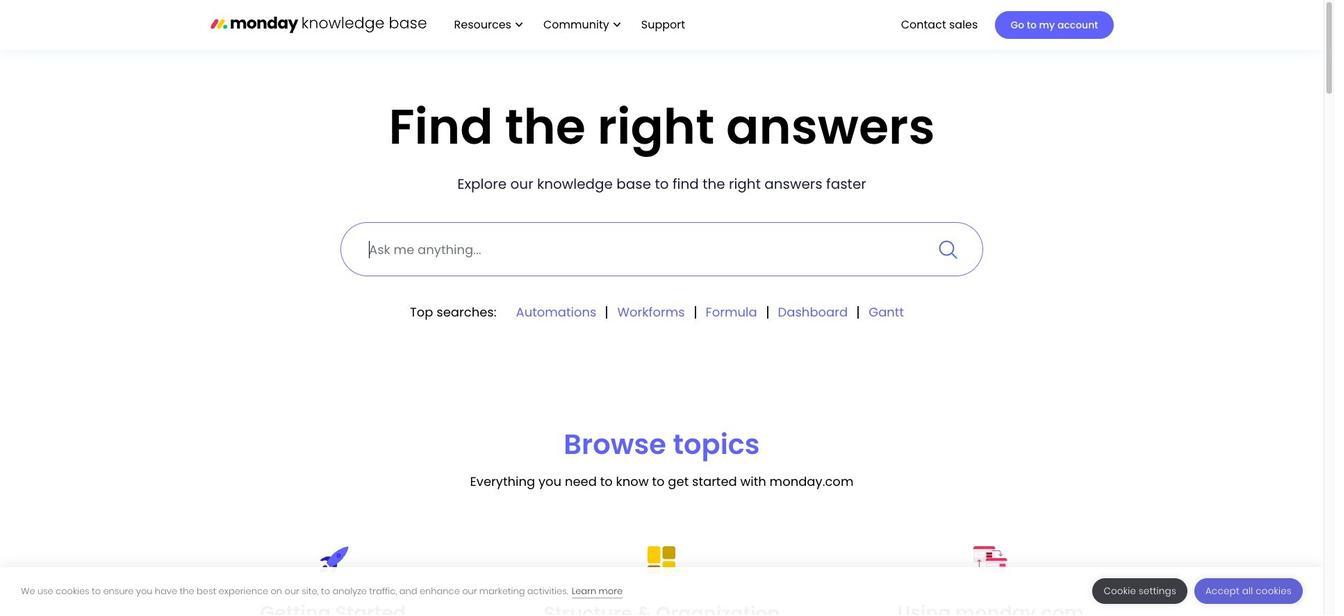 Task type: vqa. For each thing, say whether or not it's contained in the screenshot.
All
no



Task type: describe. For each thing, give the bounding box(es) containing it.
main element
[[440, 0, 1114, 50]]

search here to get answers to your questions element
[[301, 174, 1024, 195]]



Task type: locate. For each thing, give the bounding box(es) containing it.
dialog
[[0, 568, 1324, 616]]

monday.com logo image
[[210, 10, 426, 39]]

None search field
[[301, 222, 1024, 277]]

list
[[440, 0, 697, 50]]



